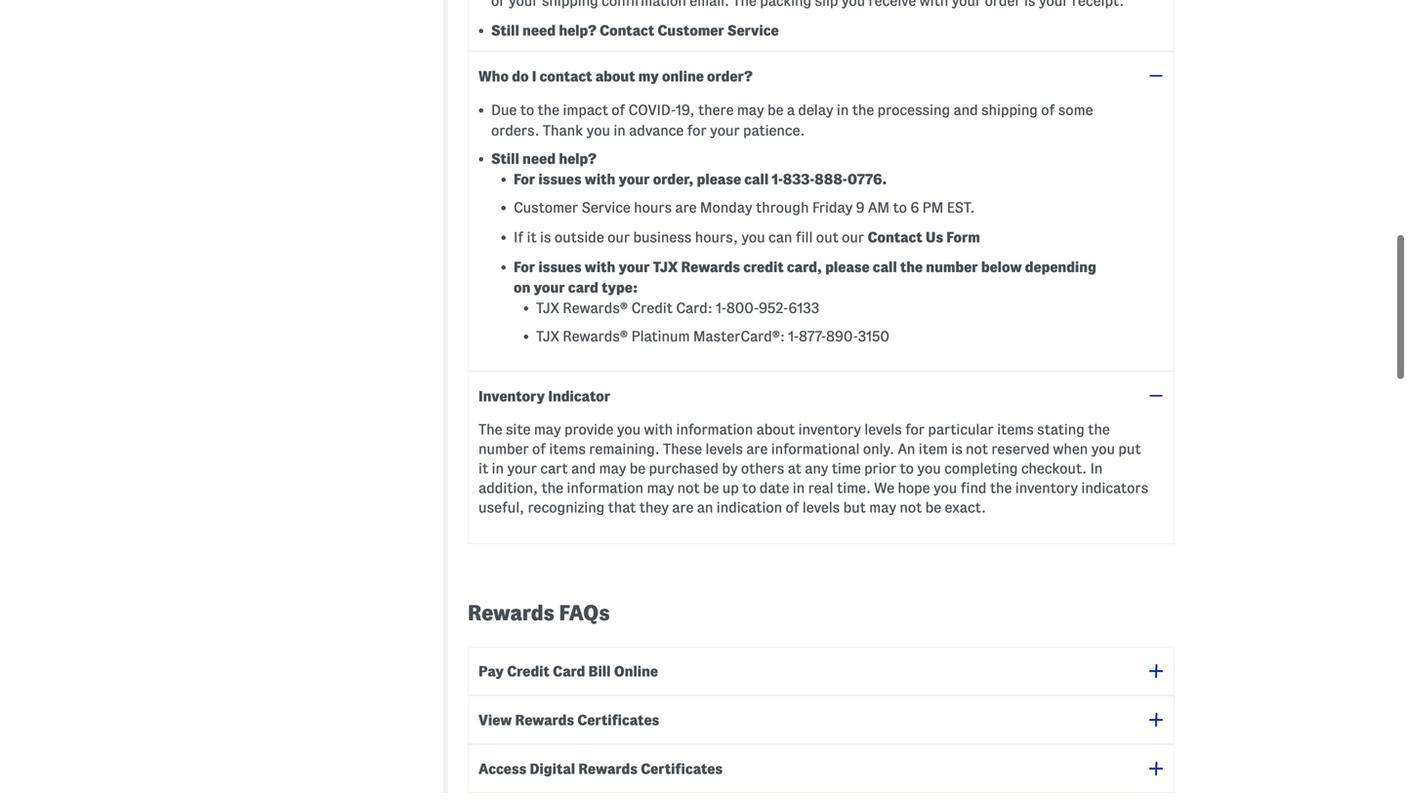 Task type: vqa. For each thing, say whether or not it's contained in the screenshot.
SIMILAR within The Ncaa 100Mm Snowglobe $14.99 Compare At              $25 element
no



Task type: locate. For each thing, give the bounding box(es) containing it.
who do i contact about my online order?
[[478, 68, 753, 84]]

order,
[[653, 171, 694, 188]]

1 our from the left
[[607, 230, 630, 246]]

but
[[843, 500, 866, 516]]

friday
[[812, 200, 853, 216]]

1 horizontal spatial 1-
[[772, 171, 783, 188]]

be
[[768, 102, 784, 118], [630, 461, 646, 477], [703, 480, 719, 497], [925, 500, 941, 516]]

1 vertical spatial and
[[571, 461, 596, 477]]

number down form
[[926, 259, 978, 275]]

0 vertical spatial call
[[744, 171, 769, 188]]

your up addition,
[[507, 461, 537, 477]]

1 vertical spatial need
[[522, 151, 556, 167]]

1 vertical spatial with
[[585, 259, 615, 275]]

my
[[638, 68, 659, 84]]

in
[[837, 102, 849, 118], [614, 123, 626, 139], [492, 461, 504, 477], [793, 480, 805, 497]]

need up i
[[522, 23, 556, 39]]

1 vertical spatial certificates
[[641, 761, 723, 778]]

1 vertical spatial issues
[[538, 259, 582, 275]]

1 horizontal spatial it
[[527, 230, 537, 246]]

card,
[[787, 259, 822, 275]]

please up monday
[[697, 171, 741, 188]]

0 vertical spatial certificates
[[577, 713, 659, 729]]

about left the my
[[595, 68, 635, 84]]

your down there
[[710, 123, 740, 139]]

not down purchased
[[677, 480, 700, 497]]

tjx left rewards® credit
[[536, 300, 559, 316]]

2 help? from the top
[[559, 151, 596, 167]]

0 vertical spatial customer
[[658, 23, 724, 39]]

0 horizontal spatial items
[[549, 441, 586, 458]]

0 horizontal spatial and
[[571, 461, 596, 477]]

and right cart
[[571, 461, 596, 477]]

addition,
[[478, 480, 538, 497]]

we
[[874, 480, 894, 497]]

be down remaining.
[[630, 461, 646, 477]]

may inside due to the impact of covid-19, there may be a delay in the processing and shipping of some orders. thank you in advance for your patience.
[[737, 102, 764, 118]]

is right if
[[540, 230, 551, 246]]

be left up
[[703, 480, 719, 497]]

the right delay
[[852, 102, 874, 118]]

0 horizontal spatial not
[[677, 480, 700, 497]]

0 horizontal spatial service
[[582, 200, 631, 216]]

of left some at top right
[[1041, 102, 1055, 118]]

the up thank
[[538, 102, 560, 118]]

0 vertical spatial issues
[[538, 171, 582, 188]]

1 vertical spatial for
[[514, 259, 535, 275]]

it
[[527, 230, 537, 246], [478, 461, 488, 477]]

fill
[[796, 230, 813, 246]]

1 vertical spatial number
[[478, 441, 529, 458]]

0 vertical spatial please
[[697, 171, 741, 188]]

2 vertical spatial 1-
[[788, 329, 799, 345]]

be left a at top right
[[768, 102, 784, 118]]

1 horizontal spatial items
[[997, 422, 1034, 438]]

2 horizontal spatial 1-
[[788, 329, 799, 345]]

1 horizontal spatial levels
[[803, 500, 840, 516]]

any
[[805, 461, 828, 477]]

with down still need help?
[[585, 171, 615, 188]]

on
[[514, 280, 531, 296]]

rewards
[[681, 259, 740, 275], [468, 602, 554, 625], [515, 713, 574, 729], [578, 761, 638, 778]]

2 need from the top
[[522, 151, 556, 167]]

you up exact.
[[933, 480, 957, 497]]

0 vertical spatial levels
[[864, 422, 902, 438]]

2 horizontal spatial levels
[[864, 422, 902, 438]]

faqs
[[559, 602, 610, 625]]

2 our from the left
[[842, 230, 864, 246]]

1 horizontal spatial our
[[842, 230, 864, 246]]

1 horizontal spatial number
[[926, 259, 978, 275]]

it up addition,
[[478, 461, 488, 477]]

1 horizontal spatial inventory
[[1015, 480, 1078, 497]]

0 vertical spatial with
[[585, 171, 615, 188]]

for for for issues with your order, please call 1-833-888-0776 .
[[514, 171, 535, 188]]

date
[[760, 480, 789, 497]]

orders.
[[491, 123, 540, 139]]

number
[[926, 259, 978, 275], [478, 441, 529, 458]]

1 still from the top
[[491, 23, 519, 39]]

1 horizontal spatial information
[[676, 422, 753, 438]]

for up 'an'
[[905, 422, 925, 438]]

1 vertical spatial inventory
[[1015, 480, 1078, 497]]

1 help? from the top
[[559, 23, 596, 39]]

help? down thank
[[559, 151, 596, 167]]

the down contact us form "link"
[[900, 259, 923, 275]]

indicator
[[548, 388, 610, 405]]

an
[[898, 441, 915, 458]]

1 need from the top
[[522, 23, 556, 39]]

1 vertical spatial help?
[[559, 151, 596, 167]]

0 vertical spatial about
[[595, 68, 635, 84]]

0 vertical spatial need
[[522, 23, 556, 39]]

these
[[663, 441, 702, 458]]

may down remaining.
[[599, 461, 626, 477]]

0 vertical spatial for
[[514, 171, 535, 188]]

call down contact us form "link"
[[873, 259, 897, 275]]

may right site
[[534, 422, 561, 438]]

items up cart
[[549, 441, 586, 458]]

with inside the site may provide you with information about inventory levels for particular items stating the number of items remaining. these levels are informational only. an item is not reserved when you put it in your cart and may be purchased by others at any time prior to you completing checkout. in addition, the information may not be up to date in real time. we hope you find the inventory indicators useful, recognizing that they are an indication of levels but may not be exact.
[[644, 422, 673, 438]]

with for order,
[[585, 171, 615, 188]]

0 horizontal spatial customer
[[514, 200, 578, 216]]

it right if
[[527, 230, 537, 246]]

for inside for issues with your tjx rewards credit card, please call the number below depending on your card type:
[[514, 259, 535, 275]]

and inside the site may provide you with information about inventory levels for particular items stating the number of items remaining. these levels are informational only. an item is not reserved when you put it in your cart and may be purchased by others at any time prior to you completing checkout. in addition, the information may not be up to date in real time. we hope you find the inventory indicators useful, recognizing that they are an indication of levels but may not be exact.
[[571, 461, 596, 477]]

1 vertical spatial 1-
[[716, 300, 726, 316]]

our right "out"
[[842, 230, 864, 246]]

1 horizontal spatial contact
[[868, 230, 922, 246]]

your up 'type:'
[[619, 259, 650, 275]]

0 horizontal spatial our
[[607, 230, 630, 246]]

with up card
[[585, 259, 615, 275]]

who
[[478, 68, 509, 84]]

still up who
[[491, 23, 519, 39]]

you down impact
[[586, 123, 610, 139]]

1 vertical spatial it
[[478, 461, 488, 477]]

2 vertical spatial tjx
[[536, 329, 559, 345]]

rewards right digital
[[578, 761, 638, 778]]

1 vertical spatial levels
[[705, 441, 743, 458]]

help? for still need help?
[[559, 151, 596, 167]]

tjx for rewards® credit
[[536, 300, 559, 316]]

for
[[514, 171, 535, 188], [514, 259, 535, 275]]

you up remaining.
[[617, 422, 641, 438]]

1- for mastercard®:
[[788, 329, 799, 345]]

inventory up informational
[[798, 422, 861, 438]]

view rewards certificates
[[478, 713, 659, 729]]

inventory down checkout.
[[1015, 480, 1078, 497]]

0 vertical spatial are
[[675, 200, 697, 216]]

about up others
[[756, 422, 795, 438]]

1 horizontal spatial call
[[873, 259, 897, 275]]

2 for from the top
[[514, 259, 535, 275]]

service up order?
[[727, 23, 779, 39]]

0 vertical spatial and
[[953, 102, 978, 118]]

for up on
[[514, 259, 535, 275]]

may
[[737, 102, 764, 118], [534, 422, 561, 438], [599, 461, 626, 477], [647, 480, 674, 497], [869, 500, 896, 516]]

2 still from the top
[[491, 151, 519, 167]]

0 horizontal spatial about
[[595, 68, 635, 84]]

1 vertical spatial call
[[873, 259, 897, 275]]

tjx up "inventory indicator"
[[536, 329, 559, 345]]

0 vertical spatial service
[[727, 23, 779, 39]]

levels up the by
[[705, 441, 743, 458]]

only.
[[863, 441, 895, 458]]

0 horizontal spatial is
[[540, 230, 551, 246]]

1 horizontal spatial for
[[905, 422, 925, 438]]

rewards inside dropdown button
[[578, 761, 638, 778]]

to inside due to the impact of covid-19, there may be a delay in the processing and shipping of some orders. thank you in advance for your patience.
[[520, 102, 534, 118]]

depending
[[1025, 259, 1096, 275]]

certificates inside dropdown button
[[641, 761, 723, 778]]

covid-
[[628, 102, 676, 118]]

1 horizontal spatial and
[[953, 102, 978, 118]]

help?
[[559, 23, 596, 39], [559, 151, 596, 167]]

1 vertical spatial is
[[951, 441, 962, 458]]

hours,
[[695, 230, 738, 246]]

0 vertical spatial contact
[[600, 23, 654, 39]]

contact
[[540, 68, 592, 84]]

0 vertical spatial still
[[491, 23, 519, 39]]

issues inside for issues with your tjx rewards credit card, please call the number below depending on your card type:
[[538, 259, 582, 275]]

who do i contact about my online order? button
[[468, 51, 1175, 100]]

are down order,
[[675, 200, 697, 216]]

out
[[816, 230, 839, 246]]

items
[[997, 422, 1034, 438], [549, 441, 586, 458]]

particular
[[928, 422, 994, 438]]

the
[[478, 422, 502, 438]]

access digital rewards certificates button
[[468, 745, 1175, 794]]

there
[[698, 102, 734, 118]]

are up others
[[746, 441, 768, 458]]

remaining.
[[589, 441, 660, 458]]

may up patience.
[[737, 102, 764, 118]]

0 horizontal spatial for
[[687, 123, 707, 139]]

help? up contact in the left top of the page
[[559, 23, 596, 39]]

credit
[[743, 259, 784, 275]]

us
[[926, 230, 943, 246]]

to down 'an'
[[900, 461, 914, 477]]

for down still need help?
[[514, 171, 535, 188]]

0 horizontal spatial it
[[478, 461, 488, 477]]

tjx for rewards® platinum
[[536, 329, 559, 345]]

provide
[[564, 422, 614, 438]]

our right outside
[[607, 230, 630, 246]]

of up cart
[[532, 441, 546, 458]]

delay
[[798, 102, 833, 118]]

in down at
[[793, 480, 805, 497]]

not
[[966, 441, 988, 458], [677, 480, 700, 497], [900, 500, 922, 516]]

you inside due to the impact of covid-19, there may be a delay in the processing and shipping of some orders. thank you in advance for your patience.
[[586, 123, 610, 139]]

1 vertical spatial still
[[491, 151, 519, 167]]

1 for from the top
[[514, 171, 535, 188]]

0 vertical spatial it
[[527, 230, 537, 246]]

for
[[687, 123, 707, 139], [905, 422, 925, 438]]

0 horizontal spatial 1-
[[716, 300, 726, 316]]

1 horizontal spatial is
[[951, 441, 962, 458]]

with up these
[[644, 422, 673, 438]]

need down orders.
[[522, 151, 556, 167]]

be down hope
[[925, 500, 941, 516]]

issues for for issues with your tjx rewards credit card, please call the number below depending on your card type:
[[538, 259, 582, 275]]

information
[[676, 422, 753, 438], [567, 480, 644, 497]]

issues up card
[[538, 259, 582, 275]]

for down 19,
[[687, 123, 707, 139]]

to
[[520, 102, 534, 118], [893, 200, 907, 216], [900, 461, 914, 477], [742, 480, 756, 497]]

tjx
[[653, 259, 678, 275], [536, 300, 559, 316], [536, 329, 559, 345]]

2 issues from the top
[[538, 259, 582, 275]]

number down the
[[478, 441, 529, 458]]

the
[[538, 102, 560, 118], [852, 102, 874, 118], [900, 259, 923, 275], [1088, 422, 1110, 438], [541, 480, 563, 497], [990, 480, 1012, 497]]

still for still need help?
[[491, 151, 519, 167]]

information up that
[[567, 480, 644, 497]]

1 vertical spatial are
[[746, 441, 768, 458]]

rewards down the hours,
[[681, 259, 740, 275]]

contact
[[600, 23, 654, 39], [868, 230, 922, 246]]

stating
[[1037, 422, 1085, 438]]

still for still need help? contact customer service
[[491, 23, 519, 39]]

is down the particular
[[951, 441, 962, 458]]

your
[[710, 123, 740, 139], [619, 171, 650, 188], [619, 259, 650, 275], [534, 280, 565, 296], [507, 461, 537, 477]]

0 vertical spatial inventory
[[798, 422, 861, 438]]

and left shipping
[[953, 102, 978, 118]]

and
[[953, 102, 978, 118], [571, 461, 596, 477]]

customer up if
[[514, 200, 578, 216]]

issues down still need help?
[[538, 171, 582, 188]]

2 horizontal spatial not
[[966, 441, 988, 458]]

some
[[1058, 102, 1093, 118]]

not up completing
[[966, 441, 988, 458]]

levels up only.
[[864, 422, 902, 438]]

1 vertical spatial for
[[905, 422, 925, 438]]

1 vertical spatial about
[[756, 422, 795, 438]]

tjx down business at the top of page
[[653, 259, 678, 275]]

6
[[910, 200, 919, 216]]

0 vertical spatial help?
[[559, 23, 596, 39]]

not down hope
[[900, 500, 922, 516]]

1 horizontal spatial please
[[825, 259, 870, 275]]

0 vertical spatial number
[[926, 259, 978, 275]]

0 vertical spatial for
[[687, 123, 707, 139]]

call up customer service hours are monday through friday 9 am to 6 pm est.
[[744, 171, 769, 188]]

levels down real
[[803, 500, 840, 516]]

1 vertical spatial tjx
[[536, 300, 559, 316]]

you
[[586, 123, 610, 139], [741, 230, 765, 246], [617, 422, 641, 438], [1091, 441, 1115, 458], [917, 461, 941, 477], [933, 480, 957, 497]]

0 vertical spatial not
[[966, 441, 988, 458]]

2 vertical spatial not
[[900, 500, 922, 516]]

contact down am
[[868, 230, 922, 246]]

0 horizontal spatial number
[[478, 441, 529, 458]]

information up these
[[676, 422, 753, 438]]

contact up who do i contact about my online order?
[[600, 23, 654, 39]]

tjx rewards® platinum mastercard®: 1-877-890-3150
[[536, 329, 890, 345]]

outside
[[555, 230, 604, 246]]

1 horizontal spatial about
[[756, 422, 795, 438]]

0 horizontal spatial information
[[567, 480, 644, 497]]

1 vertical spatial please
[[825, 259, 870, 275]]

service up outside
[[582, 200, 631, 216]]

2 vertical spatial with
[[644, 422, 673, 438]]

1- up through
[[772, 171, 783, 188]]

site
[[506, 422, 531, 438]]

1 vertical spatial service
[[582, 200, 631, 216]]

0 horizontal spatial please
[[697, 171, 741, 188]]

888-
[[815, 171, 847, 188]]

please down "out"
[[825, 259, 870, 275]]

1 vertical spatial information
[[567, 480, 644, 497]]

type:
[[602, 280, 638, 296]]

still
[[491, 23, 519, 39], [491, 151, 519, 167]]

still down orders.
[[491, 151, 519, 167]]

please
[[697, 171, 741, 188], [825, 259, 870, 275]]

0 vertical spatial tjx
[[653, 259, 678, 275]]

1 horizontal spatial service
[[727, 23, 779, 39]]

1- right 'card:'
[[716, 300, 726, 316]]

cart
[[540, 461, 568, 477]]

customer up online
[[658, 23, 724, 39]]

with
[[585, 171, 615, 188], [585, 259, 615, 275], [644, 422, 673, 438]]

be inside due to the impact of covid-19, there may be a delay in the processing and shipping of some orders. thank you in advance for your patience.
[[768, 102, 784, 118]]

1 vertical spatial customer
[[514, 200, 578, 216]]

are left an
[[672, 500, 694, 516]]

1- down 6133
[[788, 329, 799, 345]]

your inside due to the impact of covid-19, there may be a delay in the processing and shipping of some orders. thank you in advance for your patience.
[[710, 123, 740, 139]]

with inside for issues with your tjx rewards credit card, please call the number below depending on your card type:
[[585, 259, 615, 275]]

rewards up digital
[[515, 713, 574, 729]]

items up reserved
[[997, 422, 1034, 438]]

1 vertical spatial items
[[549, 441, 586, 458]]

1 issues from the top
[[538, 171, 582, 188]]

still need help?
[[491, 151, 596, 167]]

to right due
[[520, 102, 534, 118]]

of
[[612, 102, 625, 118], [1041, 102, 1055, 118], [532, 441, 546, 458], [786, 500, 799, 516]]

to left 6
[[893, 200, 907, 216]]

levels
[[864, 422, 902, 438], [705, 441, 743, 458], [803, 500, 840, 516]]

need for still need help? contact customer service
[[522, 23, 556, 39]]

for inside due to the impact of covid-19, there may be a delay in the processing and shipping of some orders. thank you in advance for your patience.
[[687, 123, 707, 139]]



Task type: describe. For each thing, give the bounding box(es) containing it.
item
[[919, 441, 948, 458]]

the up when
[[1088, 422, 1110, 438]]

digital
[[530, 761, 575, 778]]

inventory
[[478, 388, 545, 405]]

and inside due to the impact of covid-19, there may be a delay in the processing and shipping of some orders. thank you in advance for your patience.
[[953, 102, 978, 118]]

i
[[532, 68, 536, 84]]

informational
[[771, 441, 860, 458]]

the inside for issues with your tjx rewards credit card, please call the number below depending on your card type:
[[900, 259, 923, 275]]

0776
[[847, 171, 882, 188]]

mastercard®:
[[693, 329, 785, 345]]

that
[[608, 500, 636, 516]]

time
[[832, 461, 861, 477]]

the right "find"
[[990, 480, 1012, 497]]

indication
[[717, 500, 782, 516]]

2 vertical spatial levels
[[803, 500, 840, 516]]

you up in
[[1091, 441, 1115, 458]]

3150
[[858, 329, 890, 345]]

inventory indicator
[[478, 388, 610, 405]]

1 horizontal spatial customer
[[658, 23, 724, 39]]

do
[[512, 68, 529, 84]]

the down cart
[[541, 480, 563, 497]]

call inside for issues with your tjx rewards credit card, please call the number below depending on your card type:
[[873, 259, 897, 275]]

1 vertical spatial not
[[677, 480, 700, 497]]

time.
[[837, 480, 871, 497]]

others
[[741, 461, 784, 477]]

2 vertical spatial are
[[672, 500, 694, 516]]

1 horizontal spatial not
[[900, 500, 922, 516]]

certificates inside dropdown button
[[577, 713, 659, 729]]

card
[[568, 280, 599, 296]]

9
[[856, 200, 865, 216]]

0 horizontal spatial contact
[[600, 23, 654, 39]]

patience.
[[743, 123, 805, 139]]

online
[[614, 664, 658, 680]]

due to the impact of covid-19, there may be a delay in the processing and shipping of some orders. thank you in advance for your patience.
[[491, 102, 1093, 139]]

about inside the site may provide you with information about inventory levels for particular items stating the number of items remaining. these levels are informational only. an item is not reserved when you put it in your cart and may be purchased by others at any time prior to you completing checkout. in addition, the information may not be up to date in real time. we hope you find the inventory indicators useful, recognizing that they are an indication of levels but may not be exact.
[[756, 422, 795, 438]]

completing
[[944, 461, 1018, 477]]

useful,
[[478, 500, 524, 516]]

access digital rewards certificates
[[478, 761, 723, 778]]

they
[[639, 500, 669, 516]]

pay credit card bill online
[[478, 664, 658, 680]]

impact
[[563, 102, 608, 118]]

your right on
[[534, 280, 565, 296]]

contact us form link
[[868, 230, 980, 246]]

by
[[722, 461, 738, 477]]

0 vertical spatial is
[[540, 230, 551, 246]]

number inside the site may provide you with information about inventory levels for particular items stating the number of items remaining. these levels are informational only. an item is not reserved when you put it in your cart and may be purchased by others at any time prior to you completing checkout. in addition, the information may not be up to date in real time. we hope you find the inventory indicators useful, recognizing that they are an indication of levels but may not be exact.
[[478, 441, 529, 458]]

1 vertical spatial contact
[[868, 230, 922, 246]]

your up the hours at left
[[619, 171, 650, 188]]

est.
[[947, 200, 975, 216]]

in up addition,
[[492, 461, 504, 477]]

when
[[1053, 441, 1088, 458]]

inventory indicator button
[[468, 372, 1175, 420]]

processing
[[878, 102, 950, 118]]

put
[[1119, 441, 1141, 458]]

below
[[981, 259, 1022, 275]]

number inside for issues with your tjx rewards credit card, please call the number below depending on your card type:
[[926, 259, 978, 275]]

purchased
[[649, 461, 719, 477]]

through
[[756, 200, 809, 216]]

rewards inside for issues with your tjx rewards credit card, please call the number below depending on your card type:
[[681, 259, 740, 275]]

1- for card:
[[716, 300, 726, 316]]

890-
[[826, 329, 858, 345]]

bill
[[588, 664, 611, 680]]

with for tjx
[[585, 259, 615, 275]]

rewards inside dropdown button
[[515, 713, 574, 729]]

up
[[722, 480, 739, 497]]

can
[[769, 230, 792, 246]]

rewards up credit
[[468, 602, 554, 625]]

issues for for issues with your order, please call 1-833-888-0776 .
[[538, 171, 582, 188]]

view
[[478, 713, 512, 729]]

in left advance
[[614, 123, 626, 139]]

checkout.
[[1021, 461, 1087, 477]]

order?
[[707, 68, 753, 84]]

exact.
[[945, 500, 986, 516]]

in right delay
[[837, 102, 849, 118]]

0 horizontal spatial inventory
[[798, 422, 861, 438]]

your inside the site may provide you with information about inventory levels for particular items stating the number of items remaining. these levels are informational only. an item is not reserved when you put it in your cart and may be purchased by others at any time prior to you completing checkout. in addition, the information may not be up to date in real time. we hope you find the inventory indicators useful, recognizing that they are an indication of levels but may not be exact.
[[507, 461, 537, 477]]

please inside for issues with your tjx rewards credit card, please call the number below depending on your card type:
[[825, 259, 870, 275]]

rewards® credit
[[563, 300, 673, 316]]

still need help? contact customer service
[[491, 23, 779, 39]]

is inside the site may provide you with information about inventory levels for particular items stating the number of items remaining. these levels are informational only. an item is not reserved when you put it in your cart and may be purchased by others at any time prior to you completing checkout. in addition, the information may not be up to date in real time. we hope you find the inventory indicators useful, recognizing that they are an indication of levels but may not be exact.
[[951, 441, 962, 458]]

find
[[961, 480, 987, 497]]

833-
[[783, 171, 815, 188]]

card
[[553, 664, 585, 680]]

at
[[788, 461, 802, 477]]

0 vertical spatial information
[[676, 422, 753, 438]]

for issues with your tjx rewards credit card, please call the number below depending on your card type:
[[514, 259, 1096, 296]]

customer service hours are monday through friday 9 am to 6 pm est.
[[514, 200, 975, 216]]

if it is outside our business hours, you can fill out our contact us form
[[514, 230, 980, 246]]

due
[[491, 102, 517, 118]]

need for still need help?
[[522, 151, 556, 167]]

card:
[[676, 300, 713, 316]]

if
[[514, 230, 524, 246]]

for for for issues with your tjx rewards credit card, please call the number below depending on your card type:
[[514, 259, 535, 275]]

the site may provide you with information about inventory levels for particular items stating the number of items remaining. these levels are informational only. an item is not reserved when you put it in your cart and may be purchased by others at any time prior to you completing checkout. in addition, the information may not be up to date in real time. we hope you find the inventory indicators useful, recognizing that they are an indication of levels but may not be exact.
[[478, 422, 1148, 516]]

shipping
[[981, 102, 1038, 118]]

of right impact
[[612, 102, 625, 118]]

rewards faqs
[[468, 602, 610, 625]]

for issues with your order, please call 1-833-888-0776 .
[[514, 171, 887, 188]]

real
[[808, 480, 834, 497]]

0 vertical spatial items
[[997, 422, 1034, 438]]

am
[[868, 200, 890, 216]]

thank
[[543, 123, 583, 139]]

to right up
[[742, 480, 756, 497]]

pm
[[922, 200, 944, 216]]

business
[[633, 230, 692, 246]]

help? for still need help? contact customer service
[[559, 23, 596, 39]]

877-
[[799, 329, 826, 345]]

recognizing
[[528, 500, 605, 516]]

19,
[[676, 102, 695, 118]]

of down date
[[786, 500, 799, 516]]

0 vertical spatial 1-
[[772, 171, 783, 188]]

reserved
[[991, 441, 1050, 458]]

pay credit card bill online button
[[468, 647, 1175, 696]]

for inside the site may provide you with information about inventory levels for particular items stating the number of items remaining. these levels are informational only. an item is not reserved when you put it in your cart and may be purchased by others at any time prior to you completing checkout. in addition, the information may not be up to date in real time. we hope you find the inventory indicators useful, recognizing that they are an indication of levels but may not be exact.
[[905, 422, 925, 438]]

may down we
[[869, 500, 896, 516]]

it inside the site may provide you with information about inventory levels for particular items stating the number of items remaining. these levels are informational only. an item is not reserved when you put it in your cart and may be purchased by others at any time prior to you completing checkout. in addition, the information may not be up to date in real time. we hope you find the inventory indicators useful, recognizing that they are an indication of levels but may not be exact.
[[478, 461, 488, 477]]

may up they
[[647, 480, 674, 497]]

about inside "dropdown button"
[[595, 68, 635, 84]]

an
[[697, 500, 713, 516]]

hope
[[898, 480, 930, 497]]

prior
[[864, 461, 897, 477]]

0 horizontal spatial call
[[744, 171, 769, 188]]

tjx inside for issues with your tjx rewards credit card, please call the number below depending on your card type:
[[653, 259, 678, 275]]

you left can on the top right
[[741, 230, 765, 246]]

monday
[[700, 200, 752, 216]]

0 horizontal spatial levels
[[705, 441, 743, 458]]

you down item
[[917, 461, 941, 477]]



